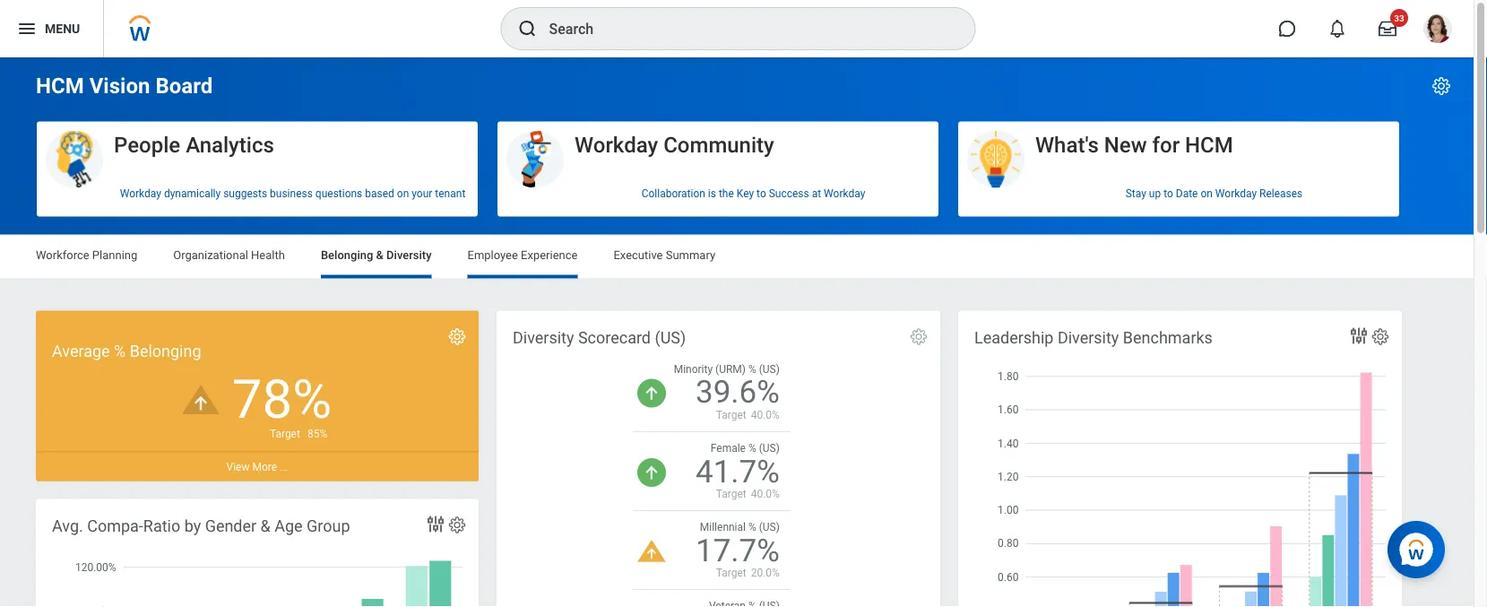 Task type: vqa. For each thing, say whether or not it's contained in the screenshot.
close environment banner icon on the top right of the page
no



Task type: describe. For each thing, give the bounding box(es) containing it.
menu banner
[[0, 0, 1474, 57]]

female
[[711, 442, 746, 454]]

date
[[1176, 187, 1198, 200]]

stay up to date on workday releases link
[[959, 180, 1400, 207]]

workday inside button
[[575, 132, 658, 157]]

workforce planning
[[36, 248, 137, 262]]

age
[[275, 517, 303, 535]]

menu
[[45, 21, 80, 36]]

tenant
[[435, 187, 466, 200]]

justify image
[[16, 18, 38, 39]]

organizational health
[[173, 248, 285, 262]]

0 horizontal spatial diversity
[[387, 248, 432, 262]]

78% target 85%
[[232, 368, 332, 440]]

2 horizontal spatial diversity
[[1058, 328, 1119, 347]]

experience
[[521, 248, 578, 262]]

by
[[184, 517, 201, 535]]

(us) for diversity scorecard (us)
[[655, 328, 686, 347]]

more
[[252, 460, 277, 473]]

millennial % (us)
[[700, 521, 780, 534]]

40.0% for 39.6%
[[751, 409, 780, 421]]

health
[[251, 248, 285, 262]]

stay up to date on workday releases
[[1126, 187, 1303, 200]]

workday dynamically suggests business questions based on your tenant
[[120, 187, 466, 200]]

Search Workday  search field
[[549, 9, 938, 48]]

up warning image
[[638, 541, 666, 562]]

% for female
[[749, 442, 757, 454]]

gender
[[205, 517, 257, 535]]

dynamically
[[164, 187, 221, 200]]

20.0%
[[751, 567, 780, 579]]

85%
[[307, 427, 327, 440]]

belonging inside tab list
[[321, 248, 373, 262]]

questions
[[316, 187, 363, 200]]

& inside tab list
[[376, 248, 384, 262]]

workday left releases
[[1216, 187, 1257, 200]]

menu button
[[0, 0, 103, 57]]

what's
[[1036, 132, 1099, 157]]

organizational
[[173, 248, 248, 262]]

configure diversity scorecard (us) image
[[909, 327, 929, 347]]

minority (urm) % (us)
[[674, 363, 780, 375]]

up
[[1149, 187, 1161, 200]]

what's new for hcm
[[1036, 132, 1234, 157]]

success
[[769, 187, 810, 200]]

17.7% target 20.0%
[[696, 532, 780, 579]]

millennial
[[700, 521, 746, 534]]

hcm inside button
[[1186, 132, 1234, 157]]

scorecard
[[578, 328, 651, 347]]

target for 39.6%
[[716, 409, 747, 421]]

leadership
[[975, 328, 1054, 347]]

hcm vision board
[[36, 73, 213, 99]]

people
[[114, 132, 180, 157]]

workday right at at the top of the page
[[824, 187, 866, 200]]

collaboration
[[642, 187, 706, 200]]

analytics
[[186, 132, 274, 157]]

inbox large image
[[1379, 20, 1397, 38]]

33
[[1395, 13, 1405, 23]]

2 to from the left
[[1164, 187, 1174, 200]]

collaboration is the key to success at workday link
[[498, 180, 939, 207]]

workday down people
[[120, 187, 161, 200]]

configure this page image
[[1431, 75, 1453, 97]]

at
[[812, 187, 822, 200]]

diversity scorecard (us)
[[513, 328, 686, 347]]

people analytics
[[114, 132, 274, 157]]

diversity scorecard (us) element
[[497, 311, 941, 607]]

78%
[[232, 368, 332, 431]]

view more ... link
[[36, 451, 479, 481]]

new
[[1105, 132, 1147, 157]]

vision
[[89, 73, 150, 99]]

releases
[[1260, 187, 1303, 200]]

39.6%
[[696, 374, 780, 410]]



Task type: locate. For each thing, give the bounding box(es) containing it.
39.6% target 40.0%
[[696, 374, 780, 421]]

78% main content
[[0, 57, 1474, 607]]

...
[[280, 460, 288, 473]]

based
[[365, 187, 394, 200]]

17.7%
[[696, 532, 780, 569]]

workday community button
[[498, 122, 939, 189]]

key
[[737, 187, 754, 200]]

business
[[270, 187, 313, 200]]

diversity right leadership
[[1058, 328, 1119, 347]]

stay
[[1126, 187, 1147, 200]]

search image
[[517, 18, 539, 39]]

to
[[757, 187, 766, 200], [1164, 187, 1174, 200]]

target for 78%
[[270, 427, 300, 440]]

target left 85%
[[270, 427, 300, 440]]

up good image
[[638, 379, 666, 408]]

1 horizontal spatial diversity
[[513, 328, 574, 347]]

2 40.0% from the top
[[751, 488, 780, 500]]

belonging up up warning image
[[130, 342, 201, 360]]

target inside 17.7% target 20.0%
[[716, 567, 747, 579]]

40.0% inside 41.7% target 40.0%
[[751, 488, 780, 500]]

% right millennial
[[749, 521, 757, 534]]

on left your
[[397, 187, 409, 200]]

the
[[719, 187, 734, 200]]

target inside "39.6% target 40.0%"
[[716, 409, 747, 421]]

configure avg. compa-ratio by gender & age group image
[[447, 515, 467, 535]]

&
[[376, 248, 384, 262], [261, 517, 271, 535]]

avg. compa-ratio by gender & age group element
[[36, 499, 479, 607]]

community
[[664, 132, 775, 157]]

0 horizontal spatial to
[[757, 187, 766, 200]]

compa-
[[87, 517, 143, 535]]

(us) right the (urm) at the bottom of the page
[[759, 363, 780, 375]]

profile logan mcneil image
[[1424, 14, 1453, 47]]

workday dynamically suggests business questions based on your tenant link
[[37, 180, 478, 207]]

your
[[412, 187, 433, 200]]

1 vertical spatial belonging
[[130, 342, 201, 360]]

target inside 78% target 85%
[[270, 427, 300, 440]]

& left age
[[261, 517, 271, 535]]

33 button
[[1368, 9, 1409, 48]]

on
[[397, 187, 409, 200], [1201, 187, 1213, 200]]

ratio
[[143, 517, 180, 535]]

employee
[[468, 248, 518, 262]]

40.0% up "millennial % (us)"
[[751, 488, 780, 500]]

view
[[226, 460, 250, 473]]

diversity left 'scorecard'
[[513, 328, 574, 347]]

up good image
[[638, 458, 666, 487]]

belonging
[[321, 248, 373, 262], [130, 342, 201, 360]]

% for average
[[114, 342, 126, 360]]

leadership diversity benchmarks element
[[959, 311, 1403, 607]]

avg. compa-ratio by gender & age group
[[52, 517, 350, 535]]

& down 'based'
[[376, 248, 384, 262]]

0 vertical spatial hcm
[[36, 73, 84, 99]]

benchmarks
[[1123, 328, 1213, 347]]

0 horizontal spatial &
[[261, 517, 271, 535]]

41.7%
[[696, 453, 780, 489]]

1 horizontal spatial on
[[1201, 187, 1213, 200]]

%
[[114, 342, 126, 360], [749, 363, 757, 375], [749, 442, 757, 454], [749, 521, 757, 534]]

tab list
[[18, 235, 1456, 278]]

% right female
[[749, 442, 757, 454]]

1 horizontal spatial &
[[376, 248, 384, 262]]

avg.
[[52, 517, 83, 535]]

employee experience
[[468, 248, 578, 262]]

for
[[1153, 132, 1180, 157]]

1 on from the left
[[397, 187, 409, 200]]

configure image
[[447, 327, 467, 347]]

(us) up '20.0%'
[[759, 521, 780, 534]]

average
[[52, 342, 110, 360]]

target left '20.0%'
[[716, 567, 747, 579]]

view more ...
[[226, 460, 288, 473]]

target
[[716, 409, 747, 421], [270, 427, 300, 440], [716, 488, 747, 500], [716, 567, 747, 579]]

0 vertical spatial 40.0%
[[751, 409, 780, 421]]

1 vertical spatial 40.0%
[[751, 488, 780, 500]]

0 horizontal spatial on
[[397, 187, 409, 200]]

summary
[[666, 248, 716, 262]]

(us) right female
[[759, 442, 780, 454]]

workday up collaboration
[[575, 132, 658, 157]]

target for 17.7%
[[716, 567, 747, 579]]

up warning image
[[183, 385, 219, 414]]

target inside 41.7% target 40.0%
[[716, 488, 747, 500]]

belonging & diversity
[[321, 248, 432, 262]]

1 horizontal spatial belonging
[[321, 248, 373, 262]]

diversity
[[387, 248, 432, 262], [513, 328, 574, 347], [1058, 328, 1119, 347]]

female % (us)
[[711, 442, 780, 454]]

is
[[708, 187, 716, 200]]

average % belonging
[[52, 342, 201, 360]]

% for millennial
[[749, 521, 757, 534]]

% right the (urm) at the bottom of the page
[[749, 363, 757, 375]]

1 40.0% from the top
[[751, 409, 780, 421]]

% right average
[[114, 342, 126, 360]]

workday
[[575, 132, 658, 157], [120, 187, 161, 200], [824, 187, 866, 200], [1216, 187, 1257, 200]]

minority
[[674, 363, 713, 375]]

hcm down 'menu'
[[36, 73, 84, 99]]

to right key
[[757, 187, 766, 200]]

1 vertical spatial &
[[261, 517, 271, 535]]

(us) for female % (us)
[[759, 442, 780, 454]]

target up millennial
[[716, 488, 747, 500]]

workforce
[[36, 248, 89, 262]]

executive summary
[[614, 248, 716, 262]]

41.7% target 40.0%
[[696, 453, 780, 500]]

on right date
[[1201, 187, 1213, 200]]

40.0% inside "39.6% target 40.0%"
[[751, 409, 780, 421]]

configure leadership diversity benchmarks image
[[1371, 327, 1391, 347]]

collaboration is the key to success at workday
[[642, 187, 866, 200]]

40.0% for 41.7%
[[751, 488, 780, 500]]

configure and view chart data image
[[425, 513, 447, 535]]

executive
[[614, 248, 663, 262]]

planning
[[92, 248, 137, 262]]

belonging down questions
[[321, 248, 373, 262]]

1 to from the left
[[757, 187, 766, 200]]

0 vertical spatial belonging
[[321, 248, 373, 262]]

0 vertical spatial &
[[376, 248, 384, 262]]

group
[[307, 517, 350, 535]]

target up female
[[716, 409, 747, 421]]

1 horizontal spatial to
[[1164, 187, 1174, 200]]

(urm)
[[716, 363, 746, 375]]

configure and view chart data image
[[1349, 325, 1370, 347]]

hcm right for
[[1186, 132, 1234, 157]]

0 horizontal spatial belonging
[[130, 342, 201, 360]]

0 horizontal spatial hcm
[[36, 73, 84, 99]]

tab list inside the 78% main content
[[18, 235, 1456, 278]]

to right "up"
[[1164, 187, 1174, 200]]

40.0% up female % (us)
[[751, 409, 780, 421]]

(us) for millennial % (us)
[[759, 521, 780, 534]]

2 on from the left
[[1201, 187, 1213, 200]]

hcm
[[36, 73, 84, 99], [1186, 132, 1234, 157]]

what's new for hcm button
[[959, 122, 1400, 189]]

suggests
[[223, 187, 267, 200]]

people analytics button
[[37, 122, 478, 189]]

tab list containing workforce planning
[[18, 235, 1456, 278]]

diversity down your
[[387, 248, 432, 262]]

40.0%
[[751, 409, 780, 421], [751, 488, 780, 500]]

target for 41.7%
[[716, 488, 747, 500]]

1 horizontal spatial hcm
[[1186, 132, 1234, 157]]

notifications large image
[[1329, 20, 1347, 38]]

(us) up the minority
[[655, 328, 686, 347]]

board
[[156, 73, 213, 99]]

(us)
[[655, 328, 686, 347], [759, 363, 780, 375], [759, 442, 780, 454], [759, 521, 780, 534]]

leadership diversity benchmarks
[[975, 328, 1213, 347]]

workday community
[[575, 132, 775, 157]]

1 vertical spatial hcm
[[1186, 132, 1234, 157]]



